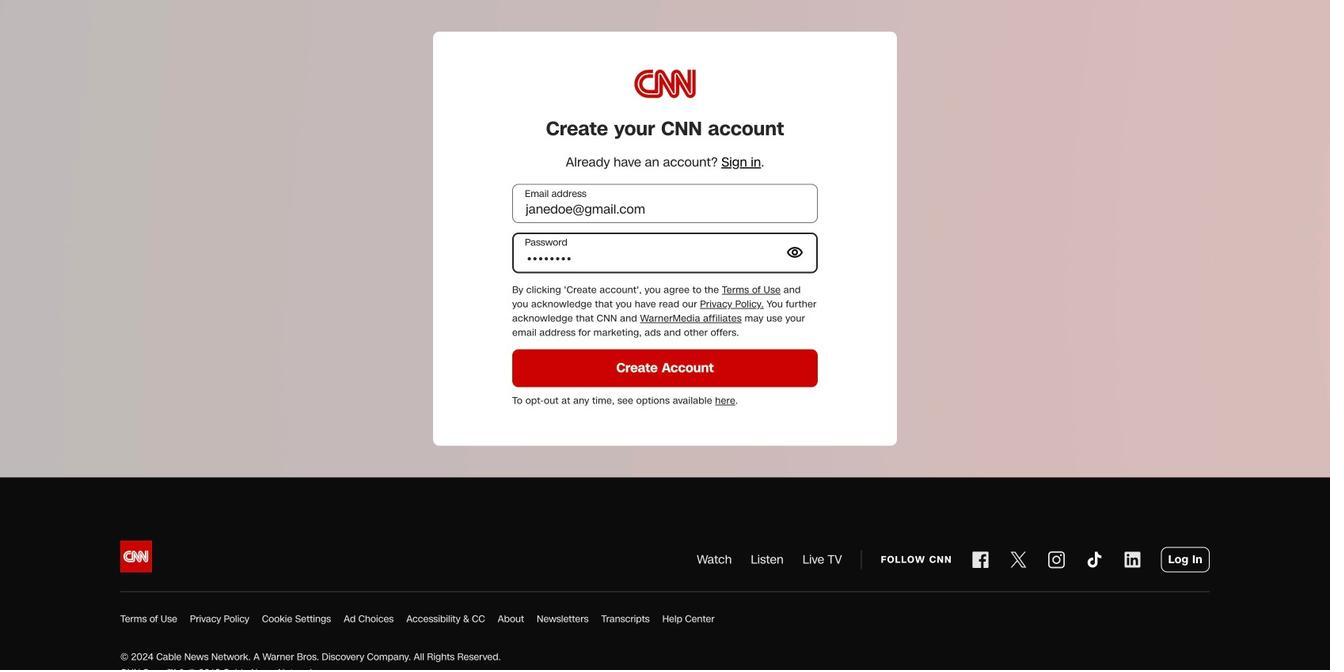 Task type: locate. For each thing, give the bounding box(es) containing it.
linkedin image
[[1124, 551, 1143, 570]]

main content
[[95, 0, 1235, 478]]

show password image
[[786, 243, 805, 262]]

twitter image
[[1009, 551, 1028, 570]]

Password password field
[[512, 233, 818, 274]]



Task type: describe. For each thing, give the bounding box(es) containing it.
tiktok image
[[1086, 551, 1105, 570]]

Email address email field
[[512, 184, 818, 223]]

instagram image
[[1047, 551, 1067, 570]]

facebook image
[[971, 551, 990, 570]]



Task type: vqa. For each thing, say whether or not it's contained in the screenshot.
'TV'
no



